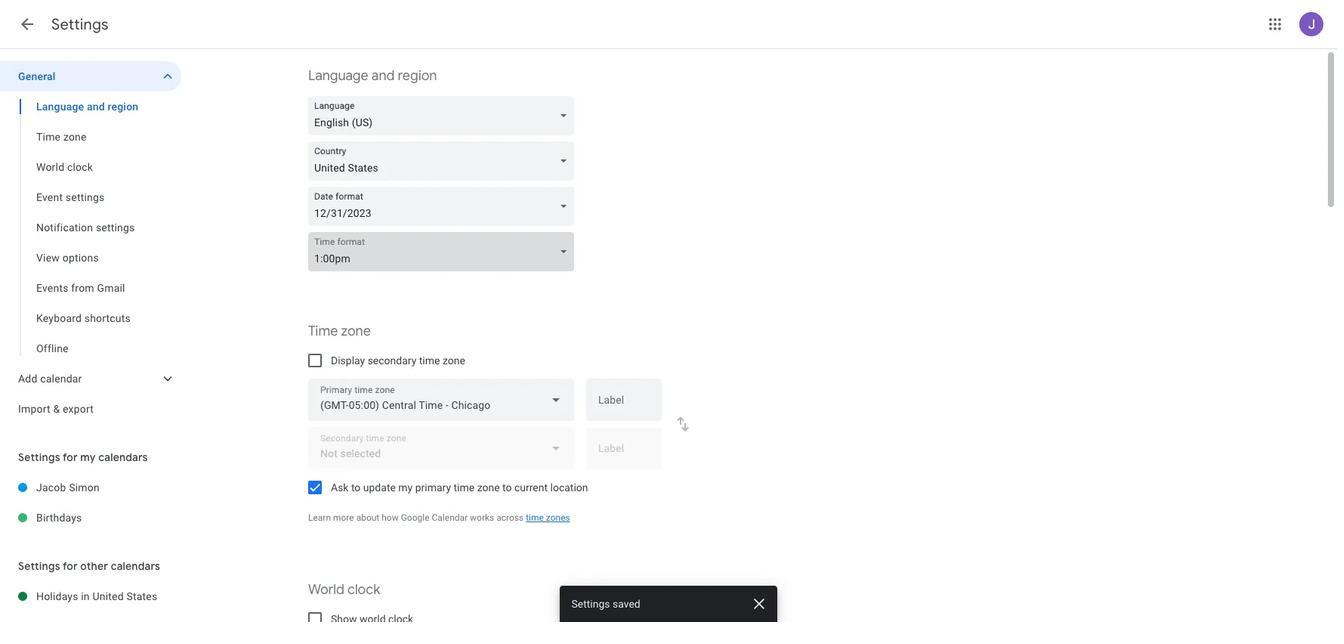 Task type: vqa. For each thing, say whether or not it's contained in the screenshot.
Pm related to 12 PM
no



Task type: locate. For each thing, give the bounding box(es) containing it.
calendars up states
[[111, 559, 160, 573]]

0 horizontal spatial and
[[87, 101, 105, 113]]

time zones link
[[526, 513, 571, 523]]

zone up event settings
[[63, 131, 87, 143]]

0 horizontal spatial time
[[36, 131, 61, 143]]

0 vertical spatial time
[[419, 355, 440, 367]]

1 vertical spatial time
[[308, 323, 338, 340]]

settings
[[51, 15, 109, 34], [18, 451, 60, 464], [18, 559, 60, 573], [572, 598, 611, 610]]

1 vertical spatial time
[[454, 482, 475, 494]]

settings for event settings
[[66, 191, 105, 203]]

import & export
[[18, 403, 94, 415]]

my up jacob simon tree item
[[80, 451, 96, 464]]

0 horizontal spatial language
[[36, 101, 84, 113]]

time inside group
[[36, 131, 61, 143]]

1 vertical spatial settings
[[96, 221, 135, 234]]

event settings
[[36, 191, 105, 203]]

1 horizontal spatial language
[[308, 67, 369, 85]]

Label for primary time zone. text field
[[599, 395, 650, 416]]

1 vertical spatial my
[[399, 482, 413, 494]]

ask
[[331, 482, 349, 494]]

events
[[36, 282, 68, 294]]

across
[[497, 513, 524, 523]]

settings up notification settings
[[66, 191, 105, 203]]

time right secondary
[[419, 355, 440, 367]]

holidays
[[36, 590, 78, 602]]

how
[[382, 513, 399, 523]]

0 vertical spatial language
[[308, 67, 369, 85]]

1 horizontal spatial time zone
[[308, 323, 371, 340]]

calendars
[[98, 451, 148, 464], [111, 559, 160, 573]]

1 horizontal spatial language and region
[[308, 67, 437, 85]]

time right primary
[[454, 482, 475, 494]]

Label for secondary time zone. text field
[[599, 443, 650, 464]]

time up display at the bottom left of the page
[[308, 323, 338, 340]]

1 to from the left
[[351, 482, 361, 494]]

1 horizontal spatial clock
[[348, 581, 380, 599]]

0 vertical spatial world
[[36, 161, 64, 173]]

settings for other calendars
[[18, 559, 160, 573]]

saved
[[613, 598, 641, 610]]

general
[[18, 70, 56, 82]]

settings up the options
[[96, 221, 135, 234]]

1 horizontal spatial region
[[398, 67, 437, 85]]

1 vertical spatial language and region
[[36, 101, 139, 113]]

my
[[80, 451, 96, 464], [399, 482, 413, 494]]

0 horizontal spatial time
[[419, 355, 440, 367]]

world up event
[[36, 161, 64, 173]]

time zone up event settings
[[36, 131, 87, 143]]

None field
[[308, 96, 581, 135], [308, 141, 581, 181], [308, 187, 581, 226], [308, 232, 581, 271], [308, 379, 574, 421], [308, 96, 581, 135], [308, 141, 581, 181], [308, 187, 581, 226], [308, 232, 581, 271], [308, 379, 574, 421]]

1 vertical spatial clock
[[348, 581, 380, 599]]

region
[[398, 67, 437, 85], [108, 101, 139, 113]]

1 vertical spatial region
[[108, 101, 139, 113]]

0 horizontal spatial language and region
[[36, 101, 139, 113]]

0 horizontal spatial to
[[351, 482, 361, 494]]

0 horizontal spatial time zone
[[36, 131, 87, 143]]

0 horizontal spatial region
[[108, 101, 139, 113]]

time zone up display at the bottom left of the page
[[308, 323, 371, 340]]

to
[[351, 482, 361, 494], [503, 482, 512, 494]]

clock up event settings
[[67, 161, 93, 173]]

language
[[308, 67, 369, 85], [36, 101, 84, 113]]

zones
[[546, 513, 571, 523]]

for left other
[[63, 559, 78, 573]]

0 vertical spatial calendars
[[98, 451, 148, 464]]

clock
[[67, 161, 93, 173], [348, 581, 380, 599]]

language and region
[[308, 67, 437, 85], [36, 101, 139, 113]]

1 vertical spatial world
[[308, 581, 345, 599]]

1 vertical spatial calendars
[[111, 559, 160, 573]]

settings up holidays
[[18, 559, 60, 573]]

holidays in united states
[[36, 590, 157, 602]]

to right ask
[[351, 482, 361, 494]]

settings right go back icon
[[51, 15, 109, 34]]

time left zones on the bottom
[[526, 513, 544, 523]]

from
[[71, 282, 94, 294]]

calendars for settings for other calendars
[[111, 559, 160, 573]]

for for other
[[63, 559, 78, 573]]

for
[[63, 451, 78, 464], [63, 559, 78, 573]]

clock down about
[[348, 581, 380, 599]]

0 vertical spatial for
[[63, 451, 78, 464]]

1 horizontal spatial my
[[399, 482, 413, 494]]

0 horizontal spatial world clock
[[36, 161, 93, 173]]

settings left saved
[[572, 598, 611, 610]]

1 for from the top
[[63, 451, 78, 464]]

world clock down more
[[308, 581, 380, 599]]

2 vertical spatial time
[[526, 513, 544, 523]]

to left the 'current'
[[503, 482, 512, 494]]

0 vertical spatial clock
[[67, 161, 93, 173]]

location
[[551, 482, 589, 494]]

world clock up event settings
[[36, 161, 93, 173]]

settings
[[66, 191, 105, 203], [96, 221, 135, 234]]

jacob simon
[[36, 482, 100, 494]]

and
[[372, 67, 395, 85], [87, 101, 105, 113]]

options
[[63, 252, 99, 264]]

view
[[36, 252, 60, 264]]

for up the jacob simon
[[63, 451, 78, 464]]

0 vertical spatial time zone
[[36, 131, 87, 143]]

0 vertical spatial settings
[[66, 191, 105, 203]]

0 vertical spatial my
[[80, 451, 96, 464]]

zone
[[63, 131, 87, 143], [341, 323, 371, 340], [443, 355, 466, 367], [477, 482, 500, 494]]

time
[[419, 355, 440, 367], [454, 482, 475, 494], [526, 513, 544, 523]]

shortcuts
[[84, 312, 131, 324]]

add
[[18, 373, 37, 385]]

world down learn
[[308, 581, 345, 599]]

1 horizontal spatial and
[[372, 67, 395, 85]]

keyboard
[[36, 312, 82, 324]]

0 horizontal spatial world
[[36, 161, 64, 173]]

world
[[36, 161, 64, 173], [308, 581, 345, 599]]

more
[[333, 513, 354, 523]]

works
[[470, 513, 495, 523]]

tree
[[0, 61, 181, 424]]

united
[[93, 590, 124, 602]]

world clock
[[36, 161, 93, 173], [308, 581, 380, 599]]

time zone
[[36, 131, 87, 143], [308, 323, 371, 340]]

time up event
[[36, 131, 61, 143]]

0 vertical spatial time
[[36, 131, 61, 143]]

1 horizontal spatial time
[[454, 482, 475, 494]]

primary
[[416, 482, 451, 494]]

1 vertical spatial for
[[63, 559, 78, 573]]

and inside group
[[87, 101, 105, 113]]

simon
[[69, 482, 100, 494]]

1 horizontal spatial to
[[503, 482, 512, 494]]

group
[[0, 91, 181, 364]]

settings up 'jacob'
[[18, 451, 60, 464]]

holidays in united states tree item
[[0, 581, 181, 612]]

time
[[36, 131, 61, 143], [308, 323, 338, 340]]

ask to update my primary time zone to current location
[[331, 482, 589, 494]]

0 horizontal spatial clock
[[67, 161, 93, 173]]

settings saved
[[572, 598, 641, 610]]

0 vertical spatial and
[[372, 67, 395, 85]]

add calendar
[[18, 373, 82, 385]]

current
[[515, 482, 548, 494]]

1 vertical spatial and
[[87, 101, 105, 113]]

calendars up jacob simon tree item
[[98, 451, 148, 464]]

0 horizontal spatial my
[[80, 451, 96, 464]]

gmail
[[97, 282, 125, 294]]

0 vertical spatial language and region
[[308, 67, 437, 85]]

my right update
[[399, 482, 413, 494]]

0 vertical spatial world clock
[[36, 161, 93, 173]]

1 horizontal spatial world clock
[[308, 581, 380, 599]]

birthdays
[[36, 512, 82, 524]]

calendar
[[40, 373, 82, 385]]

2 for from the top
[[63, 559, 78, 573]]



Task type: describe. For each thing, give the bounding box(es) containing it.
go back image
[[18, 15, 36, 33]]

1 vertical spatial world clock
[[308, 581, 380, 599]]

offline
[[36, 342, 69, 355]]

world clock inside group
[[36, 161, 93, 173]]

birthdays link
[[36, 503, 181, 533]]

time zone inside group
[[36, 131, 87, 143]]

birthdays tree item
[[0, 503, 181, 533]]

holidays in united states link
[[36, 581, 181, 612]]

general tree item
[[0, 61, 181, 91]]

update
[[363, 482, 396, 494]]

settings for settings for my calendars
[[18, 451, 60, 464]]

event
[[36, 191, 63, 203]]

world inside group
[[36, 161, 64, 173]]

region inside group
[[108, 101, 139, 113]]

zone up works
[[477, 482, 500, 494]]

states
[[127, 590, 157, 602]]

1 vertical spatial language
[[36, 101, 84, 113]]

1 vertical spatial time zone
[[308, 323, 371, 340]]

language and region inside group
[[36, 101, 139, 113]]

view options
[[36, 252, 99, 264]]

&
[[53, 403, 60, 415]]

2 to from the left
[[503, 482, 512, 494]]

events from gmail
[[36, 282, 125, 294]]

other
[[80, 559, 108, 573]]

1 horizontal spatial time
[[308, 323, 338, 340]]

learn
[[308, 513, 331, 523]]

settings for settings
[[51, 15, 109, 34]]

zone up display at the bottom left of the page
[[341, 323, 371, 340]]

in
[[81, 590, 90, 602]]

import
[[18, 403, 50, 415]]

calendars for settings for my calendars
[[98, 451, 148, 464]]

zone inside group
[[63, 131, 87, 143]]

settings heading
[[51, 15, 109, 34]]

2 horizontal spatial time
[[526, 513, 544, 523]]

secondary
[[368, 355, 417, 367]]

settings for my calendars
[[18, 451, 148, 464]]

display
[[331, 355, 365, 367]]

notification settings
[[36, 221, 135, 234]]

group containing language and region
[[0, 91, 181, 364]]

settings for my calendars tree
[[0, 472, 181, 533]]

notification
[[36, 221, 93, 234]]

tree containing general
[[0, 61, 181, 424]]

settings for settings for other calendars
[[18, 559, 60, 573]]

keyboard shortcuts
[[36, 312, 131, 324]]

jacob simon tree item
[[0, 472, 181, 503]]

display secondary time zone
[[331, 355, 466, 367]]

zone right secondary
[[443, 355, 466, 367]]

about
[[357, 513, 380, 523]]

for for my
[[63, 451, 78, 464]]

jacob
[[36, 482, 66, 494]]

settings for notification settings
[[96, 221, 135, 234]]

learn more about how google calendar works across time zones
[[308, 513, 571, 523]]

settings for settings saved
[[572, 598, 611, 610]]

google
[[401, 513, 430, 523]]

export
[[63, 403, 94, 415]]

calendar
[[432, 513, 468, 523]]

0 vertical spatial region
[[398, 67, 437, 85]]

1 horizontal spatial world
[[308, 581, 345, 599]]



